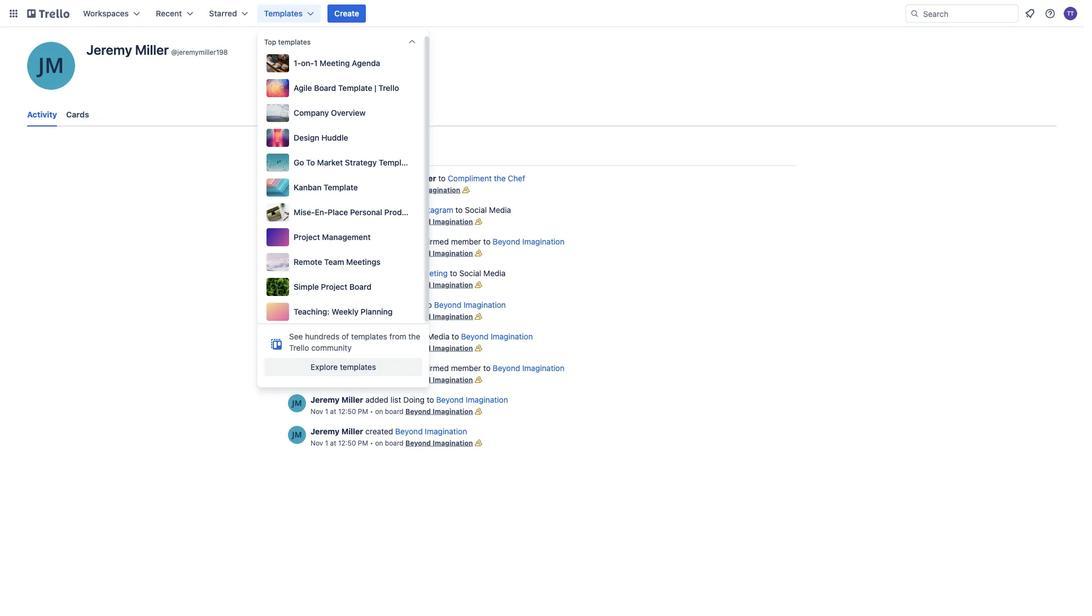 Task type: vqa. For each thing, say whether or not it's contained in the screenshot.
third sm image from right
no



Task type: describe. For each thing, give the bounding box(es) containing it.
12:50 for invited jeremy miller (jeremymiller198) icon
[[338, 249, 356, 257]]

all members of the workspace can see and edit this board. image for imagination
[[473, 437, 484, 449]]

nov for all members of the workspace can see and edit this board. image for imagination
[[311, 439, 323, 447]]

list for social
[[391, 332, 401, 341]]

1 for 2nd all members of the workspace can see and edit this board. icon from the bottom
[[325, 376, 328, 384]]

jeremy miller added list social media to beyond imagination
[[311, 332, 533, 341]]

|
[[375, 83, 377, 93]]

go to market strategy template button
[[264, 151, 418, 174]]

2 vertical spatial social
[[404, 332, 426, 341]]

2 minutes ago • on board beyond imagination
[[311, 186, 461, 194]]

minutes
[[317, 186, 342, 194]]

agile board template | trello button
[[264, 77, 418, 99]]

pm for all members of the workspace can see and edit this board. image for imagination
[[358, 439, 368, 447]]

top
[[264, 38, 276, 46]]

trello inside "see hundreds of templates from the trello community"
[[289, 343, 309, 353]]

an for 2nd all members of the workspace can see and edit this board. icon from the bottom
[[392, 364, 401, 373]]

miller up nov 1 at 12:50 pm
[[342, 332, 364, 341]]

1-
[[294, 58, 301, 68]]

terry turtle
[[311, 174, 356, 183]]

3 at from the top
[[330, 281, 337, 289]]

12:50 for jeremy miller (jeremymiller198) image for created
[[338, 439, 356, 447]]

of
[[342, 332, 349, 341]]

nov for all members of the workspace can see and edit this board. image corresponding to unconfirmed
[[311, 249, 323, 257]]

12:50 for invited an unconfirmed member to jeremy miller (jeremymiller198) image
[[338, 376, 356, 384]]

0 horizontal spatial activity
[[27, 110, 57, 119]]

1 inside button
[[314, 58, 318, 68]]

community
[[311, 343, 352, 353]]

jeremy miller created beyond imagination
[[311, 427, 467, 436]]

miller up meetings
[[342, 237, 364, 246]]

3 nov 1 at 12:50 pm • on board beyond imagination from the top
[[311, 281, 473, 289]]

simple project board
[[294, 282, 372, 292]]

from
[[390, 332, 407, 341]]

jeremy down "team"
[[311, 269, 340, 278]]

primary element
[[0, 0, 1085, 27]]

all members of the workspace can see and edit this board. image for done
[[473, 311, 484, 322]]

nov 1 at 12:50 pm link for jeremy miller added kickoff meeting to social media
[[311, 281, 368, 289]]

social for meeting
[[460, 269, 482, 278]]

recent button
[[149, 5, 200, 23]]

templates inside "see hundreds of templates from the trello community"
[[351, 332, 388, 341]]

board for all members of the workspace can see and edit this board. image corresponding to unconfirmed
[[385, 249, 404, 257]]

huddle
[[322, 133, 348, 142]]

7 at from the top
[[330, 407, 337, 415]]

activity link
[[27, 105, 57, 127]]

4 all members of the workspace can see and edit this board. image from the top
[[473, 406, 484, 417]]

0 vertical spatial template
[[338, 83, 373, 93]]

2 jeremy miller (jeremymiller198) image from the top
[[288, 268, 306, 286]]

see
[[289, 332, 303, 341]]

design huddle
[[294, 133, 348, 142]]

kickoff
[[391, 269, 416, 278]]

jeremy miller (jeremymiller198) image for invited an unconfirmed member to
[[288, 363, 306, 381]]

5 12:50 from the top
[[338, 344, 356, 352]]

jeremy down the minutes
[[311, 205, 340, 215]]

list for done
[[391, 300, 401, 310]]

media for jeremy miller added create instagram to social media
[[489, 205, 511, 215]]

simple project board button
[[264, 276, 418, 298]]

agenda
[[352, 58, 380, 68]]

kanban template
[[294, 183, 358, 192]]

• for 1st all members of the workspace can see and edit this board. icon from the top
[[370, 218, 373, 225]]

jeremy miller added kickoff meeting to social media
[[311, 269, 506, 278]]

back to home image
[[27, 5, 69, 23]]

meeting
[[418, 269, 448, 278]]

workspaces
[[83, 9, 129, 18]]

jeremy miller (jeremymiller198) image for created
[[288, 426, 306, 444]]

1 for 1st all members of the workspace can see and edit this board. icon from the top
[[325, 218, 328, 225]]

starred button
[[202, 5, 255, 23]]

search image
[[911, 9, 920, 18]]

doing
[[404, 395, 425, 405]]

board for 2nd all members of the workspace can see and edit this board. icon
[[385, 281, 404, 289]]

• for all members of the workspace can see and edit this board. image corresponding to unconfirmed
[[370, 249, 373, 257]]

market
[[317, 158, 343, 167]]

board for all members of the workspace can see and edit this board. image for imagination
[[385, 439, 404, 447]]

cards
[[66, 110, 89, 119]]

personal
[[350, 208, 383, 217]]

nov 1 at 12:50 pm
[[311, 344, 368, 352]]

2 nov 1 at 12:50 pm • on board beyond imagination from the top
[[311, 249, 473, 257]]

4 at from the top
[[330, 312, 337, 320]]

miller down ago
[[342, 205, 364, 215]]

1-on-1 meeting agenda button
[[264, 52, 418, 75]]

top templates
[[264, 38, 311, 46]]

beyond imagination
[[406, 344, 473, 352]]

jeremy up community
[[311, 332, 340, 341]]

teaching: weekly planning
[[294, 307, 393, 316]]

kanban template button
[[264, 176, 418, 199]]

8 at from the top
[[330, 439, 337, 447]]

agile board template | trello
[[294, 83, 399, 93]]

1 for all members of the workspace can see and edit this board. image corresponding to done
[[325, 312, 328, 320]]

hundreds
[[305, 332, 340, 341]]

1 for 2nd all members of the workspace can see and edit this board. icon
[[325, 281, 328, 289]]

nov for 1st all members of the workspace can see and edit this board. icon from the top
[[311, 218, 323, 225]]

on for invited an unconfirmed member to jeremy miller (jeremymiller198) image
[[375, 376, 383, 384]]

1 nov 1 at 12:50 pm • on board beyond imagination from the top
[[311, 218, 473, 225]]

menu containing 1-on-1 meeting agenda
[[264, 52, 459, 323]]

jeremy miller invited an unconfirmed member to beyond imagination for 2nd all members of the workspace can see and edit this board. icon from the bottom
[[311, 364, 565, 373]]

1 unconfirmed from the top
[[403, 237, 449, 246]]

terry
[[311, 174, 331, 183]]

1 vertical spatial template
[[379, 158, 413, 167]]

an for all members of the workspace can see and edit this board. image corresponding to unconfirmed
[[392, 237, 401, 246]]

5 pm from the top
[[358, 344, 368, 352]]

on-
[[301, 58, 314, 68]]

design
[[294, 133, 320, 142]]

ago
[[344, 186, 356, 194]]

0 notifications image
[[1024, 7, 1037, 20]]

agile
[[294, 83, 312, 93]]

12:50 for jeremy miller (jeremymiller198) image related to added list doing to
[[338, 407, 356, 415]]

6 at from the top
[[330, 376, 337, 384]]

board for 2nd all members of the workspace can see and edit this board. icon from the bottom
[[385, 376, 404, 384]]

jeremy miller @jeremymiller198
[[86, 42, 228, 58]]

jeremy down workspaces dropdown button at the top left
[[86, 42, 132, 58]]

1 horizontal spatial project
[[321, 282, 348, 292]]

meetings
[[346, 257, 381, 267]]

go
[[294, 158, 304, 167]]

0 vertical spatial terry turtle (terryturtle) image
[[1065, 7, 1078, 20]]

board up mise-en-place personal productivity system
[[373, 186, 391, 194]]

teaching: weekly planning button
[[264, 301, 418, 323]]

jeremy miller added list done to beyond imagination
[[311, 300, 506, 310]]

done
[[404, 300, 423, 310]]

templates button
[[257, 5, 321, 23]]

miller down "explore templates" "link"
[[342, 395, 364, 405]]

added for social
[[366, 332, 389, 341]]

1 at from the top
[[330, 218, 337, 225]]

jeremy down simple project board at the top of page
[[311, 300, 340, 310]]

• for 2nd all members of the workspace can see and edit this board. icon from the bottom
[[370, 376, 373, 384]]

jeremy miller added create instagram to social media
[[311, 205, 511, 215]]

jeremy miller invited an unconfirmed member to beyond imagination for all members of the workspace can see and edit this board. image corresponding to unconfirmed
[[311, 237, 565, 246]]

added for instagram
[[366, 205, 389, 215]]

jeremy down explore at the left of page
[[311, 395, 340, 405]]

nov 1 at 12:50 pm link for jeremy miller added create instagram to social media
[[311, 218, 368, 225]]

explore templates
[[311, 362, 376, 372]]

media for jeremy miller added kickoff meeting to social media
[[484, 269, 506, 278]]

@jeremymiller198
[[171, 48, 228, 56]]

explore
[[311, 362, 338, 372]]

2 at from the top
[[330, 249, 337, 257]]

pm for 2nd all members of the workspace can see and edit this board. icon
[[358, 281, 368, 289]]

miller down the recent at the top left
[[135, 42, 169, 58]]

go to market strategy template
[[294, 158, 413, 167]]

company
[[294, 108, 329, 118]]

2 vertical spatial media
[[428, 332, 450, 341]]

• for 2nd all members of the workspace can see and edit this board. icon
[[370, 281, 373, 289]]

nov for all members of the workspace can see and edit this board. image corresponding to done
[[311, 312, 323, 320]]

created
[[366, 427, 393, 436]]

1-on-1 meeting agenda
[[294, 58, 380, 68]]

jeremy left created
[[311, 427, 340, 436]]

company overview
[[294, 108, 366, 118]]

team
[[324, 257, 344, 267]]

invited for 2nd all members of the workspace can see and edit this board. icon from the bottom
[[366, 364, 390, 373]]

1 horizontal spatial activity
[[311, 149, 343, 160]]

2 unconfirmed from the top
[[403, 364, 449, 373]]

turtle
[[333, 174, 356, 183]]

jeremy miller to compliment the chef
[[384, 174, 526, 183]]

system
[[432, 208, 459, 217]]

project management button
[[264, 226, 418, 249]]

pm for 1st all members of the workspace can see and edit this board. icon from the top
[[358, 218, 368, 225]]



Task type: locate. For each thing, give the bounding box(es) containing it.
template
[[338, 83, 373, 93], [379, 158, 413, 167], [324, 183, 358, 192]]

jeremy miller (jeremymiller198) image down remote
[[288, 268, 306, 286]]

0 horizontal spatial board
[[314, 83, 336, 93]]

templates inside "explore templates" "link"
[[340, 362, 376, 372]]

templates right the of
[[351, 332, 388, 341]]

12:50 up remote team meetings
[[338, 249, 356, 257]]

Search field
[[920, 5, 1019, 22]]

the right from
[[409, 332, 421, 341]]

2 all members of the workspace can see and edit this board. image from the top
[[473, 279, 484, 290]]

1 vertical spatial trello
[[289, 343, 309, 353]]

5 jeremy miller (jeremymiller198) image from the top
[[288, 426, 306, 444]]

unconfirmed down create instagram link
[[403, 237, 449, 246]]

12:50 down jeremy miller created beyond imagination
[[338, 439, 356, 447]]

management
[[322, 233, 371, 242]]

• down mise-en-place personal productivity system
[[370, 218, 373, 225]]

2
[[311, 186, 315, 194]]

board down jeremy miller created beyond imagination
[[385, 439, 404, 447]]

templates for top templates
[[278, 38, 311, 46]]

nov 1 at 12:50 pm • on board beyond imagination up kickoff at the left of the page
[[311, 249, 473, 257]]

0 vertical spatial activity
[[27, 110, 57, 119]]

1 vertical spatial the
[[409, 332, 421, 341]]

jeremy
[[86, 42, 132, 58], [384, 174, 413, 183], [311, 205, 340, 215], [311, 237, 340, 246], [311, 269, 340, 278], [311, 300, 340, 310], [311, 332, 340, 341], [311, 364, 340, 373], [311, 395, 340, 405], [311, 427, 340, 436]]

create
[[335, 9, 359, 18], [391, 205, 415, 215]]

1 vertical spatial member
[[451, 364, 481, 373]]

7 pm from the top
[[358, 407, 368, 415]]

2 12:50 from the top
[[338, 249, 356, 257]]

2 vertical spatial jeremy miller (jeremymiller198) image
[[288, 299, 306, 318]]

menu
[[264, 52, 459, 323]]

board for all members of the workspace can see and edit this board. image corresponding to done
[[385, 312, 404, 320]]

pm for all members of the workspace can see and edit this board. image corresponding to done
[[358, 312, 368, 320]]

create instagram link
[[391, 205, 454, 215]]

invited for all members of the workspace can see and edit this board. image corresponding to unconfirmed
[[366, 237, 390, 246]]

3 jeremy miller (jeremymiller198) image from the top
[[288, 363, 306, 381]]

0 vertical spatial jeremy miller invited an unconfirmed member to beyond imagination
[[311, 237, 565, 246]]

nov 1 at 12:50 pm • on board beyond imagination down kickoff at the left of the page
[[311, 281, 473, 289]]

12:50 down "explore templates" "link"
[[338, 407, 356, 415]]

explore templates link
[[264, 358, 423, 376]]

• for first all members of the workspace can see and edit this board. icon from the bottom
[[370, 407, 373, 415]]

0 horizontal spatial terry turtle (terryturtle) image
[[288, 173, 306, 191]]

jeremy miller (jeremymiller198) image for added list doing to
[[288, 394, 306, 412]]

0 vertical spatial trello
[[379, 83, 399, 93]]

board for 1st all members of the workspace can see and edit this board. icon from the top
[[385, 218, 404, 225]]

chef
[[508, 174, 526, 183]]

on down mise-en-place personal productivity system
[[375, 218, 383, 225]]

5 nov 1 at 12:50 pm • on board beyond imagination from the top
[[311, 376, 473, 384]]

instagram
[[417, 205, 454, 215]]

• right ago
[[358, 186, 361, 194]]

8 12:50 from the top
[[338, 439, 356, 447]]

1 for all members of the workspace can see and edit this board. image for imagination
[[325, 439, 328, 447]]

list down planning
[[391, 332, 401, 341]]

board for first all members of the workspace can see and edit this board. icon from the bottom
[[385, 407, 404, 415]]

kanban
[[294, 183, 322, 192]]

starred
[[209, 9, 237, 18]]

on for jeremy miller (jeremymiller198) image related to added list doing to
[[375, 407, 383, 415]]

12:50 up the of
[[338, 312, 356, 320]]

1 jeremy miller (jeremymiller198) image from the top
[[288, 205, 306, 223]]

1 jeremy miller invited an unconfirmed member to beyond imagination from the top
[[311, 237, 565, 246]]

imagination
[[420, 186, 461, 194], [433, 218, 473, 225], [523, 237, 565, 246], [433, 249, 473, 257], [433, 281, 473, 289], [464, 300, 506, 310], [433, 312, 473, 320], [491, 332, 533, 341], [433, 344, 473, 352], [523, 364, 565, 373], [433, 376, 473, 384], [466, 395, 508, 405], [433, 407, 473, 415], [425, 427, 467, 436], [433, 439, 473, 447]]

1 vertical spatial terry turtle (terryturtle) image
[[288, 173, 306, 191]]

jeremy miller (jeremymiller198) image for added
[[288, 299, 306, 318]]

• right weekly
[[370, 312, 373, 320]]

2 invited from the top
[[366, 364, 390, 373]]

1 horizontal spatial create
[[391, 205, 415, 215]]

miller down meetings
[[342, 269, 364, 278]]

2 list from the top
[[391, 332, 401, 341]]

invited
[[366, 237, 390, 246], [366, 364, 390, 373]]

2 minutes ago link
[[311, 186, 356, 194]]

compliment the chef link
[[448, 174, 526, 183]]

social right system
[[465, 205, 487, 215]]

1 vertical spatial an
[[392, 364, 401, 373]]

0 vertical spatial social
[[465, 205, 487, 215]]

0 vertical spatial nov 1 at 12:50 pm link
[[311, 218, 368, 225]]

create button
[[328, 5, 366, 23]]

1 for first all members of the workspace can see and edit this board. icon from the bottom
[[325, 407, 328, 415]]

4 added from the top
[[366, 332, 389, 341]]

nov for first all members of the workspace can see and edit this board. icon from the bottom
[[311, 407, 323, 415]]

1 vertical spatial unconfirmed
[[403, 364, 449, 373]]

templates for explore templates
[[340, 362, 376, 372]]

all members of the workspace can see and edit this board. image for unconfirmed
[[473, 247, 484, 259]]

templates
[[264, 9, 303, 18]]

2 nov 1 at 12:50 pm link from the top
[[311, 281, 368, 289]]

0 horizontal spatial project
[[294, 233, 320, 242]]

miller left created
[[342, 427, 364, 436]]

remote
[[294, 257, 322, 267]]

design huddle button
[[264, 127, 418, 149]]

board right agile
[[314, 83, 336, 93]]

trello inside button
[[379, 83, 399, 93]]

1 vertical spatial create
[[391, 205, 415, 215]]

social for instagram
[[465, 205, 487, 215]]

1 vertical spatial templates
[[351, 332, 388, 341]]

4 jeremy miller (jeremymiller198) image from the top
[[288, 394, 306, 412]]

list left "done"
[[391, 300, 401, 310]]

member
[[451, 237, 481, 246], [451, 364, 481, 373]]

3 added from the top
[[366, 300, 389, 310]]

on up planning
[[375, 281, 383, 289]]

invited down "see hundreds of templates from the trello community"
[[366, 364, 390, 373]]

collapse image
[[408, 37, 417, 46]]

nov for 2nd all members of the workspace can see and edit this board. icon from the bottom
[[311, 376, 323, 384]]

board down productivity
[[385, 218, 404, 225]]

project
[[294, 233, 320, 242], [321, 282, 348, 292]]

1 vertical spatial media
[[484, 269, 506, 278]]

1 jeremy miller (jeremymiller198) image from the top
[[288, 236, 306, 254]]

1 horizontal spatial the
[[494, 174, 506, 183]]

3 pm from the top
[[358, 281, 368, 289]]

board up kickoff at the left of the page
[[385, 249, 404, 257]]

1 vertical spatial jeremy miller (jeremymiller198) image
[[288, 268, 306, 286]]

miller down nov 1 at 12:50 pm
[[342, 364, 364, 373]]

12:50 for jeremy miller (jeremymiller198) image associated with added
[[338, 218, 356, 225]]

remote team meetings button
[[264, 251, 418, 273]]

7 nov from the top
[[311, 407, 323, 415]]

3 12:50 from the top
[[338, 281, 356, 289]]

on down created
[[375, 439, 383, 447]]

jeremy miller (jeremymiller198) image for invited
[[288, 236, 306, 254]]

4 nov 1 at 12:50 pm • on board beyond imagination from the top
[[311, 312, 473, 320]]

added for doing
[[366, 395, 389, 405]]

jeremy miller invited an unconfirmed member to beyond imagination down 'beyond imagination'
[[311, 364, 565, 373]]

5 at from the top
[[330, 344, 337, 352]]

1 vertical spatial social
[[460, 269, 482, 278]]

1 horizontal spatial terry turtle (terryturtle) image
[[1065, 7, 1078, 20]]

the inside "see hundreds of templates from the trello community"
[[409, 332, 421, 341]]

simple
[[294, 282, 319, 292]]

• up created
[[370, 407, 373, 415]]

on down jeremy miller added list done to beyond imagination
[[375, 312, 383, 320]]

compliment
[[448, 174, 492, 183]]

weekly
[[332, 307, 359, 316]]

12:50 down the of
[[338, 344, 356, 352]]

4 nov from the top
[[311, 312, 323, 320]]

nov 1 at 12:50 pm • on board beyond imagination up "jeremy miller added list doing to beyond imagination"
[[311, 376, 473, 384]]

terry turtle (terryturtle) image right open information menu icon on the top right of page
[[1065, 7, 1078, 20]]

12:50 for added's jeremy miller (jeremymiller198) icon
[[338, 312, 356, 320]]

activity left cards
[[27, 110, 57, 119]]

list left doing
[[391, 395, 401, 405]]

1 vertical spatial jeremy miller invited an unconfirmed member to beyond imagination
[[311, 364, 565, 373]]

8 pm from the top
[[358, 439, 368, 447]]

1 vertical spatial activity
[[311, 149, 343, 160]]

trello down 'see'
[[289, 343, 309, 353]]

unconfirmed down 'beyond imagination'
[[403, 364, 449, 373]]

1 an from the top
[[392, 237, 401, 246]]

create down 2 minutes ago • on board beyond imagination
[[391, 205, 415, 215]]

added for meeting
[[366, 269, 389, 278]]

added down meetings
[[366, 269, 389, 278]]

social right meeting
[[460, 269, 482, 278]]

nov 1 at 12:50 pm • on board beyond imagination down productivity
[[311, 218, 473, 225]]

0 vertical spatial project
[[294, 233, 320, 242]]

open information menu image
[[1045, 8, 1057, 19]]

2 nov from the top
[[311, 249, 323, 257]]

jeremy miller added list doing to beyond imagination
[[311, 395, 508, 405]]

on for invited jeremy miller (jeremymiller198) icon
[[375, 249, 383, 257]]

1 member from the top
[[451, 237, 481, 246]]

jeremy miller (jeremymiller198) image for added
[[288, 205, 306, 223]]

7 nov 1 at 12:50 pm • on board beyond imagination from the top
[[311, 439, 473, 447]]

3 list from the top
[[391, 395, 401, 405]]

nov 1 at 12:50 pm • on board beyond imagination up jeremy miller created beyond imagination
[[311, 407, 473, 415]]

jeremy miller (jeremymiller198) image for added list social media to
[[288, 331, 306, 349]]

productivity
[[385, 208, 430, 217]]

0 vertical spatial create
[[335, 9, 359, 18]]

2 vertical spatial list
[[391, 395, 401, 405]]

1 vertical spatial nov 1 at 12:50 pm link
[[311, 281, 368, 289]]

0 vertical spatial the
[[494, 174, 506, 183]]

6 pm from the top
[[358, 376, 368, 384]]

1 for all members of the workspace can see and edit this board. image corresponding to unconfirmed
[[325, 249, 328, 257]]

2 an from the top
[[392, 364, 401, 373]]

5 added from the top
[[366, 395, 389, 405]]

to
[[306, 158, 315, 167]]

activity
[[27, 110, 57, 119], [311, 149, 343, 160]]

0 vertical spatial unconfirmed
[[403, 237, 449, 246]]

social up 'beyond imagination'
[[404, 332, 426, 341]]

1 vertical spatial invited
[[366, 364, 390, 373]]

board down kickoff at the left of the page
[[385, 281, 404, 289]]

jeremy up 2 minutes ago • on board beyond imagination
[[384, 174, 413, 183]]

miller down simple project board button
[[342, 300, 364, 310]]

0 vertical spatial an
[[392, 237, 401, 246]]

jeremy miller (jeremymiller198) image down 'simple' on the left of the page
[[288, 299, 306, 318]]

pm for 2nd all members of the workspace can see and edit this board. icon from the bottom
[[358, 376, 368, 384]]

mise-en-place personal productivity system button
[[264, 201, 459, 224]]

create inside button
[[335, 9, 359, 18]]

on right ago
[[363, 186, 371, 194]]

all members of the workspace can see and edit this board. image
[[473, 216, 484, 227], [473, 279, 484, 290], [473, 374, 484, 385], [473, 406, 484, 417]]

0 horizontal spatial trello
[[289, 343, 309, 353]]

on for jeremy miller (jeremymiller198) image for created
[[375, 439, 383, 447]]

project up remote
[[294, 233, 320, 242]]

all members of the workspace can see and edit this board. image
[[461, 184, 472, 196], [473, 247, 484, 259], [473, 311, 484, 322], [473, 342, 484, 354], [473, 437, 484, 449]]

on up "jeremy miller added list doing to beyond imagination"
[[375, 376, 383, 384]]

workspaces button
[[76, 5, 147, 23]]

nov 1 at 12:50 pm link down place
[[311, 218, 368, 225]]

3 jeremy miller (jeremymiller198) image from the top
[[288, 299, 306, 318]]

0 vertical spatial list
[[391, 300, 401, 310]]

0 horizontal spatial the
[[409, 332, 421, 341]]

mise-
[[294, 208, 315, 217]]

member down system
[[451, 237, 481, 246]]

12:50 down remote team meetings button
[[338, 281, 356, 289]]

miller
[[135, 42, 169, 58], [415, 174, 436, 183], [342, 205, 364, 215], [342, 237, 364, 246], [342, 269, 364, 278], [342, 300, 364, 310], [342, 332, 364, 341], [342, 364, 364, 373], [342, 395, 364, 405], [342, 427, 364, 436]]

• for all members of the workspace can see and edit this board. image corresponding to done
[[370, 312, 373, 320]]

on up meetings
[[375, 249, 383, 257]]

6 nov from the top
[[311, 376, 323, 384]]

en-
[[315, 208, 328, 217]]

pm for first all members of the workspace can see and edit this board. icon from the bottom
[[358, 407, 368, 415]]

jeremy miller (jeremymiller198) image
[[288, 205, 306, 223], [288, 331, 306, 349], [288, 363, 306, 381], [288, 394, 306, 412], [288, 426, 306, 444]]

templates
[[278, 38, 311, 46], [351, 332, 388, 341], [340, 362, 376, 372]]

12:50 down explore templates
[[338, 376, 356, 384]]

pm for all members of the workspace can see and edit this board. image corresponding to unconfirmed
[[358, 249, 368, 257]]

project management
[[294, 233, 371, 242]]

5 nov from the top
[[311, 344, 323, 352]]

recent
[[156, 9, 182, 18]]

invited up meetings
[[366, 237, 390, 246]]

added
[[366, 205, 389, 215], [366, 269, 389, 278], [366, 300, 389, 310], [366, 332, 389, 341], [366, 395, 389, 405]]

3 all members of the workspace can see and edit this board. image from the top
[[473, 374, 484, 385]]

terry turtle (terryturtle) image
[[1065, 7, 1078, 20], [288, 173, 306, 191]]

• up meetings
[[370, 249, 373, 257]]

jeremy up "team"
[[311, 237, 340, 246]]

added left from
[[366, 332, 389, 341]]

board
[[314, 83, 336, 93], [350, 282, 372, 292]]

12:50 for 2nd jeremy miller (jeremymiller198) icon from the top of the page
[[338, 281, 356, 289]]

board down meetings
[[350, 282, 372, 292]]

2 jeremy miller (jeremymiller198) image from the top
[[288, 331, 306, 349]]

• down explore templates
[[370, 376, 373, 384]]

planning
[[361, 307, 393, 316]]

3 nov from the top
[[311, 281, 323, 289]]

trello right |
[[379, 83, 399, 93]]

media
[[489, 205, 511, 215], [484, 269, 506, 278], [428, 332, 450, 341]]

strategy
[[345, 158, 377, 167]]

on for 2nd jeremy miller (jeremymiller198) icon from the top of the page
[[375, 281, 383, 289]]

8 nov from the top
[[311, 439, 323, 447]]

pm
[[358, 218, 368, 225], [358, 249, 368, 257], [358, 281, 368, 289], [358, 312, 368, 320], [358, 344, 368, 352], [358, 376, 368, 384], [358, 407, 368, 415], [358, 439, 368, 447]]

jeremy miller invited an unconfirmed member to beyond imagination down system
[[311, 237, 565, 246]]

terry turtle (terryturtle) image left '2'
[[288, 173, 306, 191]]

2 vertical spatial templates
[[340, 362, 376, 372]]

2 vertical spatial template
[[324, 183, 358, 192]]

2 jeremy miller invited an unconfirmed member to beyond imagination from the top
[[311, 364, 565, 373]]

2 added from the top
[[366, 269, 389, 278]]

1 horizontal spatial trello
[[379, 83, 399, 93]]

7 12:50 from the top
[[338, 407, 356, 415]]

1
[[314, 58, 318, 68], [325, 218, 328, 225], [325, 249, 328, 257], [325, 281, 328, 289], [325, 312, 328, 320], [325, 344, 328, 352], [325, 376, 328, 384], [325, 407, 328, 415], [325, 439, 328, 447]]

0 vertical spatial invited
[[366, 237, 390, 246]]

4 pm from the top
[[358, 312, 368, 320]]

see hundreds of templates from the trello community
[[289, 332, 421, 353]]

an down from
[[392, 364, 401, 373]]

nov 1 at 12:50 pm • on board beyond imagination down jeremy miller created beyond imagination
[[311, 439, 473, 447]]

unconfirmed
[[403, 237, 449, 246], [403, 364, 449, 373]]

jeremy miller (jeremymiller198) image up remote
[[288, 236, 306, 254]]

0 vertical spatial jeremy miller (jeremymiller198) image
[[288, 236, 306, 254]]

added for done
[[366, 300, 389, 310]]

nov 1 at 12:50 pm link down remote team meetings button
[[311, 281, 368, 289]]

• for all members of the workspace can see and edit this board. image for imagination
[[370, 439, 373, 447]]

• down created
[[370, 439, 373, 447]]

•
[[358, 186, 361, 194], [370, 218, 373, 225], [370, 249, 373, 257], [370, 281, 373, 289], [370, 312, 373, 320], [370, 376, 373, 384], [370, 407, 373, 415], [370, 439, 373, 447]]

1 horizontal spatial board
[[350, 282, 372, 292]]

the left chef
[[494, 174, 506, 183]]

1 12:50 from the top
[[338, 218, 356, 225]]

1 invited from the top
[[366, 237, 390, 246]]

place
[[328, 208, 348, 217]]

member down 'beyond imagination'
[[451, 364, 481, 373]]

activity down design huddle
[[311, 149, 343, 160]]

added up created
[[366, 395, 389, 405]]

1 added from the top
[[366, 205, 389, 215]]

project down "team"
[[321, 282, 348, 292]]

templates up 1-
[[278, 38, 311, 46]]

board up "jeremy miller added list doing to beyond imagination"
[[385, 376, 404, 384]]

6 nov 1 at 12:50 pm • on board beyond imagination from the top
[[311, 407, 473, 415]]

jeremy miller (jeremymiller198) image
[[288, 236, 306, 254], [288, 268, 306, 286], [288, 299, 306, 318]]

12:50 down place
[[338, 218, 356, 225]]

an down productivity
[[392, 237, 401, 246]]

12:50
[[338, 218, 356, 225], [338, 249, 356, 257], [338, 281, 356, 289], [338, 312, 356, 320], [338, 344, 356, 352], [338, 376, 356, 384], [338, 407, 356, 415], [338, 439, 356, 447]]

0 horizontal spatial create
[[335, 9, 359, 18]]

jeremy miller image
[[27, 42, 75, 90]]

6 12:50 from the top
[[338, 376, 356, 384]]

1 vertical spatial project
[[321, 282, 348, 292]]

2 member from the top
[[451, 364, 481, 373]]

cards link
[[66, 105, 89, 125]]

board down "jeremy miller added list doing to beyond imagination"
[[385, 407, 404, 415]]

1 nov from the top
[[311, 218, 323, 225]]

teaching:
[[294, 307, 330, 316]]

1 pm from the top
[[358, 218, 368, 225]]

company overview button
[[264, 102, 418, 124]]

nov 1 at 12:50 pm • on board beyond imagination down jeremy miller added list done to beyond imagination
[[311, 312, 473, 320]]

board down jeremy miller added list done to beyond imagination
[[385, 312, 404, 320]]

nov
[[311, 218, 323, 225], [311, 249, 323, 257], [311, 281, 323, 289], [311, 312, 323, 320], [311, 344, 323, 352], [311, 376, 323, 384], [311, 407, 323, 415], [311, 439, 323, 447]]

on for added's jeremy miller (jeremymiller198) icon
[[375, 312, 383, 320]]

nov for 2nd all members of the workspace can see and edit this board. icon
[[311, 281, 323, 289]]

on up created
[[375, 407, 383, 415]]

meeting
[[320, 58, 350, 68]]

1 list from the top
[[391, 300, 401, 310]]

2 pm from the top
[[358, 249, 368, 257]]

1 vertical spatial board
[[350, 282, 372, 292]]

0 vertical spatial board
[[314, 83, 336, 93]]

overview
[[331, 108, 366, 118]]

on
[[363, 186, 371, 194], [375, 218, 383, 225], [375, 249, 383, 257], [375, 281, 383, 289], [375, 312, 383, 320], [375, 376, 383, 384], [375, 407, 383, 415], [375, 439, 383, 447]]

templates down "see hundreds of templates from the trello community"
[[340, 362, 376, 372]]

the
[[494, 174, 506, 183], [409, 332, 421, 341]]

• down meetings
[[370, 281, 373, 289]]

jeremy down community
[[311, 364, 340, 373]]

0 vertical spatial media
[[489, 205, 511, 215]]

1 nov 1 at 12:50 pm link from the top
[[311, 218, 368, 225]]

0 vertical spatial templates
[[278, 38, 311, 46]]

4 12:50 from the top
[[338, 312, 356, 320]]

list
[[391, 300, 401, 310], [391, 332, 401, 341], [391, 395, 401, 405]]

on for jeremy miller (jeremymiller198) image associated with added
[[375, 218, 383, 225]]

added right weekly
[[366, 300, 389, 310]]

added down 2 minutes ago • on board beyond imagination
[[366, 205, 389, 215]]

list for doing
[[391, 395, 401, 405]]

1 vertical spatial list
[[391, 332, 401, 341]]

1 all members of the workspace can see and edit this board. image from the top
[[473, 216, 484, 227]]

miller up create instagram link
[[415, 174, 436, 183]]

0 vertical spatial member
[[451, 237, 481, 246]]



